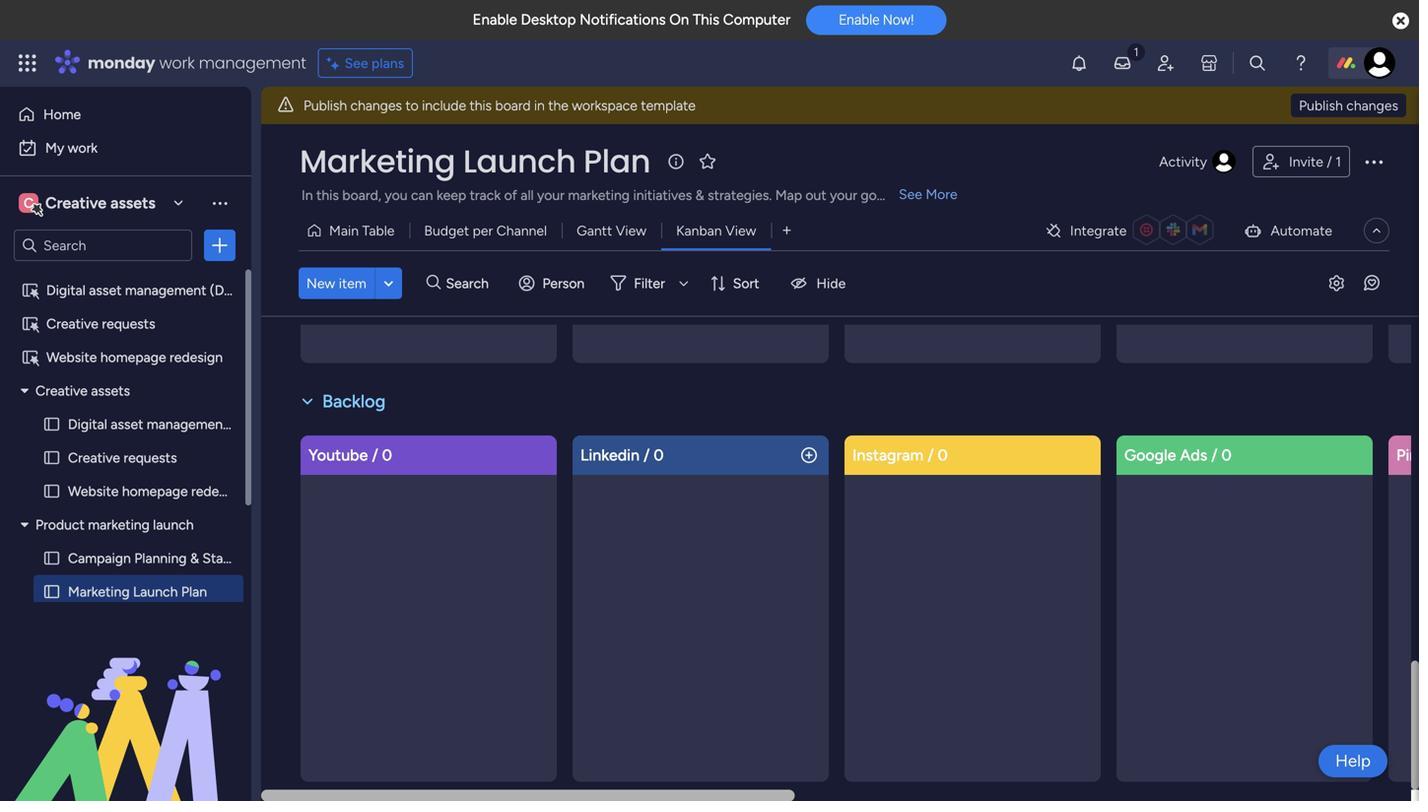 Task type: locate. For each thing, give the bounding box(es) containing it.
workspace
[[572, 97, 638, 114]]

0 vertical spatial redesign
[[170, 349, 223, 366]]

status
[[203, 550, 243, 567]]

plan down workspace
[[584, 140, 651, 183]]

invite / 1 button
[[1253, 146, 1351, 177]]

work right monday
[[159, 52, 195, 74]]

option
[[0, 273, 251, 277]]

activity
[[1160, 153, 1208, 170]]

see more
[[899, 186, 958, 203]]

see inside button
[[899, 186, 923, 203]]

1 0 from the left
[[382, 446, 392, 465]]

2 changes from the left
[[1347, 97, 1399, 114]]

update feed image
[[1113, 53, 1133, 73]]

/ right instagram
[[928, 446, 934, 465]]

per
[[473, 222, 493, 239]]

template
[[641, 97, 696, 114]]

integrate
[[1071, 222, 1127, 239]]

2 enable from the left
[[839, 12, 880, 28]]

0 vertical spatial management
[[199, 52, 306, 74]]

0 vertical spatial homepage
[[100, 349, 166, 366]]

v2 search image
[[427, 272, 441, 294]]

product marketing launch
[[35, 517, 194, 533]]

1 vertical spatial asset
[[111, 416, 143, 433]]

3 0 from the left
[[938, 446, 948, 465]]

public board under template workspace image
[[21, 315, 39, 333], [21, 348, 39, 367]]

0 horizontal spatial plan
[[181, 584, 207, 600]]

marketing down campaign
[[68, 584, 130, 600]]

person
[[543, 275, 585, 292]]

marketing launch plan inside list box
[[68, 584, 207, 600]]

/ inside invite / 1 'button'
[[1327, 153, 1333, 170]]

enable for enable desktop notifications on this computer
[[473, 11, 517, 29]]

1 changes from the left
[[351, 97, 402, 114]]

publish down see plans button at the left
[[304, 97, 347, 114]]

add to favorites image
[[698, 151, 718, 171]]

0 horizontal spatial see
[[345, 55, 368, 71]]

workspace image
[[19, 192, 38, 214]]

0 right instagram
[[938, 446, 948, 465]]

automate button
[[1236, 215, 1341, 247]]

1 vertical spatial creative assets
[[35, 383, 130, 399]]

0 horizontal spatial launch
[[133, 584, 178, 600]]

public board image for marketing launch plan
[[42, 583, 61, 601]]

0 for linkedin / 0
[[654, 446, 664, 465]]

0 vertical spatial launch
[[463, 140, 576, 183]]

work right my
[[68, 140, 98, 156]]

0 horizontal spatial changes
[[351, 97, 402, 114]]

creative assets
[[45, 194, 156, 212], [35, 383, 130, 399]]

0 horizontal spatial view
[[616, 222, 647, 239]]

publish
[[304, 97, 347, 114], [1300, 97, 1344, 114]]

/ right ads
[[1212, 446, 1218, 465]]

changes down john smith icon
[[1347, 97, 1399, 114]]

0 right ads
[[1222, 446, 1232, 465]]

publish down help "image"
[[1300, 97, 1344, 114]]

changes left to
[[351, 97, 402, 114]]

marketing
[[300, 140, 456, 183], [68, 584, 130, 600]]

2 row group from the top
[[297, 436, 1420, 782]]

1 vertical spatial assets
[[91, 383, 130, 399]]

work
[[159, 52, 195, 74], [68, 140, 98, 156]]

3 public board image from the top
[[42, 482, 61, 501]]

1 view from the left
[[616, 222, 647, 239]]

1 row group from the top
[[297, 17, 1420, 363]]

invite members image
[[1157, 53, 1176, 73]]

Marketing Launch Plan field
[[295, 140, 656, 183]]

2 caret down image from the top
[[21, 518, 29, 532]]

1 horizontal spatial marketing launch plan
[[300, 140, 651, 183]]

/ for instagram
[[928, 446, 934, 465]]

linkedin
[[581, 446, 640, 465]]

redesign
[[170, 349, 223, 366], [191, 483, 245, 500]]

asset
[[89, 282, 122, 299], [111, 416, 143, 433]]

collapse board header image
[[1370, 223, 1385, 239]]

requests up launch
[[124, 450, 177, 466]]

4 0 from the left
[[1222, 446, 1232, 465]]

0 vertical spatial options image
[[1363, 150, 1386, 174]]

creative requests down search in workspace field
[[46, 316, 155, 332]]

1 vertical spatial row group
[[297, 436, 1420, 782]]

0 horizontal spatial marketing launch plan
[[68, 584, 207, 600]]

0 vertical spatial assets
[[110, 194, 156, 212]]

item
[[339, 275, 367, 292]]

option inside list box
[[0, 273, 251, 277]]

1 public board under template workspace image from the top
[[21, 315, 39, 333]]

0 horizontal spatial publish
[[304, 97, 347, 114]]

new
[[307, 275, 336, 292]]

0 horizontal spatial marketing
[[68, 584, 130, 600]]

computer
[[724, 11, 791, 29]]

1 vertical spatial caret down image
[[21, 518, 29, 532]]

0 vertical spatial asset
[[89, 282, 122, 299]]

see
[[345, 55, 368, 71], [899, 186, 923, 203]]

table
[[362, 222, 395, 239]]

1 vertical spatial creative requests
[[68, 450, 177, 466]]

0 vertical spatial work
[[159, 52, 195, 74]]

0 vertical spatial (dam)
[[210, 282, 250, 299]]

1 publish from the left
[[304, 97, 347, 114]]

automate
[[1271, 222, 1333, 239]]

0 horizontal spatial enable
[[473, 11, 517, 29]]

desktop
[[521, 11, 576, 29]]

1 vertical spatial marketing
[[68, 584, 130, 600]]

row group
[[297, 17, 1420, 363], [297, 436, 1420, 782]]

1 horizontal spatial marketing
[[300, 140, 456, 183]]

0 vertical spatial row group
[[297, 17, 1420, 363]]

options image down workspace options image
[[210, 236, 230, 255]]

0 vertical spatial public board under template workspace image
[[21, 315, 39, 333]]

marketing launch plan down campaign planning & status
[[68, 584, 207, 600]]

0
[[382, 446, 392, 465], [654, 446, 664, 465], [938, 446, 948, 465], [1222, 446, 1232, 465]]

add view image
[[783, 224, 791, 238]]

pint
[[1397, 446, 1420, 465]]

work inside option
[[68, 140, 98, 156]]

0 right youtube
[[382, 446, 392, 465]]

website
[[46, 349, 97, 366], [68, 483, 119, 500]]

0 horizontal spatial work
[[68, 140, 98, 156]]

see left plans
[[345, 55, 368, 71]]

publish inside button
[[1300, 97, 1344, 114]]

1 vertical spatial digital
[[68, 416, 107, 433]]

caret down image for product marketing launch
[[21, 518, 29, 532]]

view down see more button
[[616, 222, 647, 239]]

youtube
[[309, 446, 368, 465]]

the
[[549, 97, 569, 114]]

1 horizontal spatial enable
[[839, 12, 880, 28]]

1 caret down image from the top
[[21, 384, 29, 398]]

options image
[[1363, 150, 1386, 174], [210, 236, 230, 255]]

main
[[329, 222, 359, 239]]

launch down campaign planning & status
[[133, 584, 178, 600]]

changes inside button
[[1347, 97, 1399, 114]]

enable left desktop
[[473, 11, 517, 29]]

view inside "button"
[[616, 222, 647, 239]]

0 right linkedin
[[654, 446, 664, 465]]

caret down image
[[21, 384, 29, 398], [21, 518, 29, 532]]

Search in workspace field
[[41, 234, 165, 257]]

1 horizontal spatial changes
[[1347, 97, 1399, 114]]

more
[[926, 186, 958, 203]]

4 public board image from the top
[[42, 583, 61, 601]]

0 vertical spatial creative requests
[[46, 316, 155, 332]]

1 horizontal spatial work
[[159, 52, 195, 74]]

include
[[422, 97, 466, 114]]

website homepage redesign
[[46, 349, 223, 366], [68, 483, 245, 500]]

1 vertical spatial work
[[68, 140, 98, 156]]

sort button
[[702, 267, 772, 299]]

0 for instagram / 0
[[938, 446, 948, 465]]

public board under template workspace image
[[21, 281, 39, 300]]

1 enable from the left
[[473, 11, 517, 29]]

assets inside workspace selection element
[[110, 194, 156, 212]]

0 vertical spatial see
[[345, 55, 368, 71]]

kanban view button
[[662, 215, 771, 247]]

0 vertical spatial caret down image
[[21, 384, 29, 398]]

creative inside workspace selection element
[[45, 194, 107, 212]]

view for gantt view
[[616, 222, 647, 239]]

options image right 1
[[1363, 150, 1386, 174]]

main table button
[[299, 215, 410, 247]]

creative
[[45, 194, 107, 212], [46, 316, 99, 332], [35, 383, 88, 399], [68, 450, 120, 466]]

plan down the &
[[181, 584, 207, 600]]

1 horizontal spatial view
[[726, 222, 757, 239]]

launch
[[463, 140, 576, 183], [133, 584, 178, 600]]

1 public board image from the top
[[42, 415, 61, 434]]

list box containing digital asset management (dam)
[[0, 270, 272, 738]]

plan
[[584, 140, 651, 183], [181, 584, 207, 600]]

publish changes
[[1300, 97, 1399, 114]]

see for see more
[[899, 186, 923, 203]]

0 for youtube / 0
[[382, 446, 392, 465]]

1 vertical spatial launch
[[133, 584, 178, 600]]

requests
[[102, 316, 155, 332], [124, 450, 177, 466]]

2 public board under template workspace image from the top
[[21, 348, 39, 367]]

/ right linkedin
[[644, 446, 650, 465]]

main table
[[329, 222, 395, 239]]

view right kanban
[[726, 222, 757, 239]]

google ads / 0
[[1125, 446, 1232, 465]]

1
[[1336, 153, 1342, 170]]

view
[[616, 222, 647, 239], [726, 222, 757, 239]]

enable left now!
[[839, 12, 880, 28]]

0 vertical spatial requests
[[102, 316, 155, 332]]

creative assets inside list box
[[35, 383, 130, 399]]

1 vertical spatial redesign
[[191, 483, 245, 500]]

publish for publish changes
[[1300, 97, 1344, 114]]

/ right youtube
[[372, 446, 378, 465]]

see left more
[[899, 186, 923, 203]]

planning
[[134, 550, 187, 567]]

creative requests
[[46, 316, 155, 332], [68, 450, 177, 466]]

0 horizontal spatial options image
[[210, 236, 230, 255]]

see inside button
[[345, 55, 368, 71]]

public board image
[[42, 415, 61, 434], [42, 449, 61, 467], [42, 482, 61, 501], [42, 583, 61, 601]]

changes
[[351, 97, 402, 114], [1347, 97, 1399, 114]]

public board image for website homepage redesign
[[42, 482, 61, 501]]

1 vertical spatial see
[[899, 186, 923, 203]]

work for monday
[[159, 52, 195, 74]]

assets
[[110, 194, 156, 212], [91, 383, 130, 399]]

list box
[[0, 270, 272, 738]]

creative requests up marketing
[[68, 450, 177, 466]]

1 vertical spatial marketing launch plan
[[68, 584, 207, 600]]

digital
[[46, 282, 86, 299], [68, 416, 107, 433]]

monday
[[88, 52, 155, 74]]

monday marketplace image
[[1200, 53, 1220, 73]]

enable inside button
[[839, 12, 880, 28]]

requests down search in workspace field
[[102, 316, 155, 332]]

1 vertical spatial plan
[[181, 584, 207, 600]]

1 horizontal spatial publish
[[1300, 97, 1344, 114]]

2 public board image from the top
[[42, 449, 61, 467]]

view inside button
[[726, 222, 757, 239]]

(dam)
[[210, 282, 250, 299], [232, 416, 272, 433]]

1 horizontal spatial see
[[899, 186, 923, 203]]

kanban view
[[676, 222, 757, 239]]

home option
[[12, 99, 240, 130]]

marketing down to
[[300, 140, 456, 183]]

2 0 from the left
[[654, 446, 664, 465]]

show board description image
[[665, 152, 688, 172]]

/ for linkedin
[[644, 446, 650, 465]]

1 horizontal spatial launch
[[463, 140, 576, 183]]

home
[[43, 106, 81, 123]]

0 vertical spatial creative assets
[[45, 194, 156, 212]]

2 view from the left
[[726, 222, 757, 239]]

/ left 1
[[1327, 153, 1333, 170]]

1 vertical spatial public board under template workspace image
[[21, 348, 39, 367]]

workspace options image
[[210, 193, 230, 213]]

launch down board
[[463, 140, 576, 183]]

product
[[35, 517, 85, 533]]

plans
[[372, 55, 404, 71]]

launch
[[153, 517, 194, 533]]

my work option
[[12, 132, 240, 164]]

2 publish from the left
[[1300, 97, 1344, 114]]

changes for publish changes
[[1347, 97, 1399, 114]]

gantt view button
[[562, 215, 662, 247]]

marketing launch plan down this
[[300, 140, 651, 183]]

1 horizontal spatial plan
[[584, 140, 651, 183]]

/ for invite
[[1327, 153, 1333, 170]]

public board image for creative requests
[[42, 449, 61, 467]]

0 vertical spatial website homepage redesign
[[46, 349, 223, 366]]

my
[[45, 140, 64, 156]]



Task type: describe. For each thing, give the bounding box(es) containing it.
public board under template workspace image for website homepage redesign
[[21, 348, 39, 367]]

home link
[[12, 99, 240, 130]]

1 horizontal spatial options image
[[1363, 150, 1386, 174]]

1 vertical spatial management
[[125, 282, 206, 299]]

publish for publish changes to include this board in the workspace template
[[304, 97, 347, 114]]

to
[[406, 97, 419, 114]]

see plans button
[[318, 48, 413, 78]]

marketing
[[88, 517, 150, 533]]

google
[[1125, 446, 1177, 465]]

public board under template workspace image for creative requests
[[21, 315, 39, 333]]

invite
[[1290, 153, 1324, 170]]

gantt
[[577, 222, 613, 239]]

0 vertical spatial plan
[[584, 140, 651, 183]]

lottie animation image
[[0, 602, 251, 802]]

person button
[[511, 267, 597, 299]]

0 vertical spatial marketing
[[300, 140, 456, 183]]

select product image
[[18, 53, 37, 73]]

ads
[[1181, 446, 1208, 465]]

backlog
[[322, 391, 386, 412]]

1 vertical spatial homepage
[[122, 483, 188, 500]]

youtube / 0
[[309, 446, 392, 465]]

1 vertical spatial options image
[[210, 236, 230, 255]]

filter
[[634, 275, 665, 292]]

1 vertical spatial website
[[68, 483, 119, 500]]

budget per channel
[[424, 222, 547, 239]]

public board image
[[42, 549, 61, 568]]

2 vertical spatial management
[[147, 416, 228, 433]]

lottie animation element
[[0, 602, 251, 802]]

0 vertical spatial website
[[46, 349, 97, 366]]

john smith image
[[1365, 47, 1396, 79]]

enable desktop notifications on this computer
[[473, 11, 791, 29]]

now!
[[883, 12, 914, 28]]

activity button
[[1152, 146, 1245, 177]]

changes for publish changes to include this board in the workspace template
[[351, 97, 402, 114]]

Search field
[[441, 269, 500, 297]]

hide
[[817, 275, 846, 292]]

0 vertical spatial digital
[[46, 282, 86, 299]]

publish changes button
[[1292, 94, 1407, 117]]

0 vertical spatial digital asset management (dam)
[[46, 282, 250, 299]]

public board image for digital asset management (dam)
[[42, 415, 61, 434]]

row group containing youtube
[[297, 436, 1420, 782]]

search everything image
[[1248, 53, 1268, 73]]

budget per channel button
[[410, 215, 562, 247]]

instagram
[[853, 446, 924, 465]]

work for my
[[68, 140, 98, 156]]

filter button
[[603, 267, 696, 299]]

arrow down image
[[672, 271, 696, 295]]

see plans
[[345, 55, 404, 71]]

gantt view
[[577, 222, 647, 239]]

/ for youtube
[[372, 446, 378, 465]]

linkedin / 0
[[581, 446, 664, 465]]

campaign
[[68, 550, 131, 567]]

help image
[[1292, 53, 1311, 73]]

channel
[[497, 222, 547, 239]]

new item
[[307, 275, 367, 292]]

notifications image
[[1070, 53, 1090, 73]]

in
[[534, 97, 545, 114]]

&
[[190, 550, 199, 567]]

1 vertical spatial requests
[[124, 450, 177, 466]]

help button
[[1319, 745, 1388, 778]]

0 vertical spatial marketing launch plan
[[300, 140, 651, 183]]

enable now!
[[839, 12, 914, 28]]

sort
[[733, 275, 760, 292]]

invite / 1
[[1290, 153, 1342, 170]]

enable now! button
[[807, 5, 947, 35]]

view for kanban view
[[726, 222, 757, 239]]

hide button
[[778, 267, 858, 299]]

caret down image for creative assets
[[21, 384, 29, 398]]

notifications
[[580, 11, 666, 29]]

1 image
[[1128, 40, 1146, 63]]

new item image
[[800, 446, 819, 465]]

1 vertical spatial digital asset management (dam)
[[68, 416, 272, 433]]

new item button
[[299, 267, 374, 299]]

dapulse close image
[[1393, 11, 1410, 32]]

this
[[693, 11, 720, 29]]

launch inside list box
[[133, 584, 178, 600]]

see more button
[[299, 183, 961, 207]]

creative assets inside workspace selection element
[[45, 194, 156, 212]]

this
[[470, 97, 492, 114]]

angle down image
[[384, 276, 394, 291]]

marketing inside list box
[[68, 584, 130, 600]]

publish changes to include this board in the workspace template
[[304, 97, 696, 114]]

help
[[1336, 751, 1372, 772]]

campaign planning & status
[[68, 550, 243, 567]]

1 vertical spatial website homepage redesign
[[68, 483, 245, 500]]

kanban
[[676, 222, 722, 239]]

c
[[24, 195, 34, 212]]

plan inside list box
[[181, 584, 207, 600]]

my work link
[[12, 132, 240, 164]]

instagram / 0
[[853, 446, 948, 465]]

monday work management
[[88, 52, 306, 74]]

on
[[670, 11, 690, 29]]

my work
[[45, 140, 98, 156]]

see more link
[[897, 184, 960, 204]]

workspace selection element
[[19, 191, 159, 217]]

enable for enable now!
[[839, 12, 880, 28]]

see for see plans
[[345, 55, 368, 71]]

board
[[496, 97, 531, 114]]

integrate button
[[1037, 210, 1228, 251]]

1 vertical spatial (dam)
[[232, 416, 272, 433]]

budget
[[424, 222, 469, 239]]



Task type: vqa. For each thing, say whether or not it's contained in the screenshot.
faster
no



